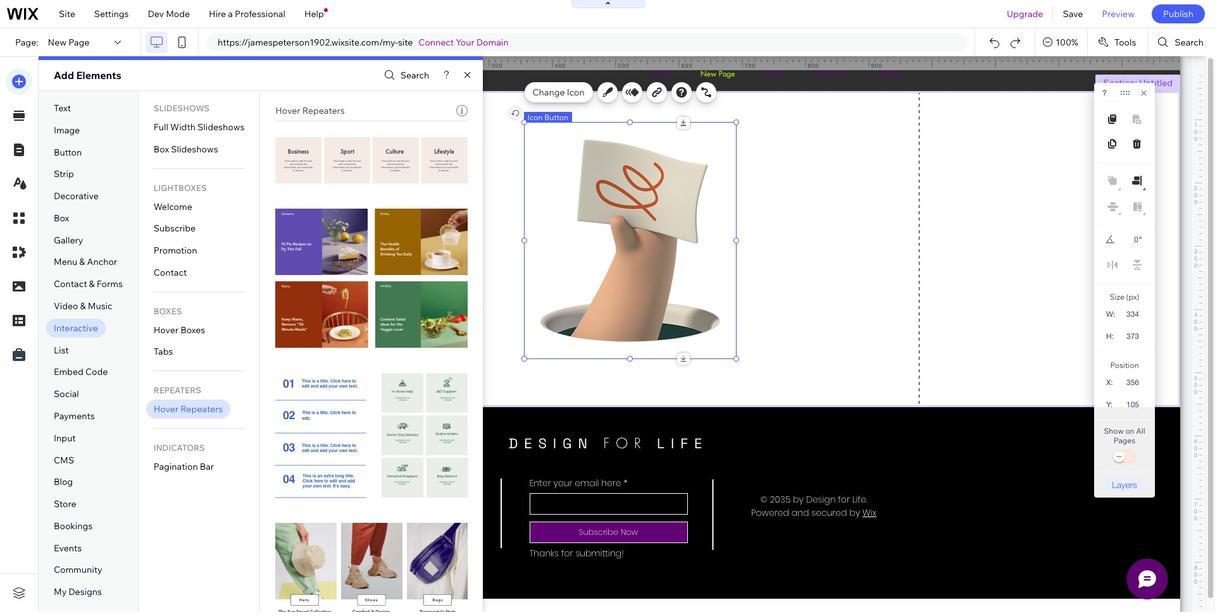 Task type: describe. For each thing, give the bounding box(es) containing it.
position
[[1110, 361, 1139, 370]]

upgrade
[[1007, 8, 1043, 20]]

decorative
[[54, 191, 99, 202]]

embed code
[[54, 367, 108, 378]]

layers button
[[1104, 478, 1145, 492]]

tools
[[1114, 37, 1136, 48]]

pagination bar
[[154, 461, 214, 473]]

hover boxes
[[154, 324, 205, 336]]

publish button
[[1152, 4, 1205, 23]]

box slideshows
[[154, 144, 218, 155]]

0 horizontal spatial button
[[54, 147, 82, 158]]

1 vertical spatial search button
[[381, 66, 429, 84]]

settings
[[94, 8, 129, 20]]

pagination
[[154, 461, 198, 473]]

1 vertical spatial slideshows
[[198, 122, 244, 133]]

music
[[88, 301, 112, 312]]

100%
[[1056, 37, 1078, 48]]

site
[[59, 8, 75, 20]]

gallery
[[54, 235, 83, 246]]

layers
[[1112, 480, 1137, 490]]

0 vertical spatial hover
[[275, 105, 300, 116]]

1 vertical spatial icon
[[527, 113, 543, 122]]

publish
[[1163, 8, 1194, 20]]

menu
[[54, 257, 77, 268]]

mode
[[166, 8, 190, 20]]

community
[[54, 565, 102, 576]]

1 vertical spatial hover
[[154, 324, 179, 336]]

tools button
[[1088, 28, 1148, 56]]

width
[[170, 122, 196, 133]]

°
[[1139, 235, 1142, 244]]

600
[[681, 62, 693, 69]]

events
[[54, 543, 82, 554]]

& for menu
[[79, 257, 85, 268]]

indicators
[[154, 443, 205, 453]]

2 vertical spatial slideshows
[[171, 144, 218, 155]]

lightboxes
[[154, 183, 207, 193]]

section:
[[1103, 77, 1137, 89]]

pages
[[1114, 436, 1135, 446]]

size
[[1110, 292, 1124, 302]]

bar
[[200, 461, 214, 473]]

dev mode
[[148, 8, 190, 20]]

embed
[[54, 367, 83, 378]]

0 vertical spatial repeaters
[[302, 105, 345, 116]]

image
[[54, 125, 80, 136]]

full width slideshows
[[154, 122, 244, 133]]

show on all pages
[[1104, 427, 1145, 446]]

designs
[[69, 587, 102, 598]]

your
[[456, 37, 474, 48]]

contact for contact & forms
[[54, 279, 87, 290]]

1 vertical spatial repeaters
[[154, 386, 201, 396]]

? button
[[1102, 89, 1107, 97]]

0 vertical spatial slideshows
[[154, 103, 209, 113]]

& for video
[[80, 301, 86, 312]]

0 vertical spatial icon
[[567, 87, 585, 98]]

on
[[1125, 427, 1135, 436]]

https://jamespeterson1902.wixsite.com/my-site connect your domain
[[218, 37, 508, 48]]

add
[[54, 69, 74, 82]]

preview
[[1102, 8, 1135, 20]]

show
[[1104, 427, 1124, 436]]

a
[[228, 8, 233, 20]]

new
[[48, 37, 66, 48]]

all
[[1136, 427, 1145, 436]]

cms
[[54, 455, 74, 466]]

& for contact
[[89, 279, 95, 290]]

my designs
[[54, 587, 102, 598]]

connect
[[419, 37, 454, 48]]

professional
[[235, 8, 285, 20]]

site
[[398, 37, 413, 48]]

100% button
[[1035, 28, 1087, 56]]

strip
[[54, 169, 74, 180]]

2 vertical spatial hover
[[154, 404, 179, 415]]

900
[[871, 62, 883, 69]]

blog
[[54, 477, 73, 488]]

0 vertical spatial boxes
[[154, 306, 182, 316]]

box for box
[[54, 213, 69, 224]]

800
[[808, 62, 819, 69]]

elements
[[76, 69, 121, 82]]

box for box slideshows
[[154, 144, 169, 155]]

y:
[[1106, 401, 1113, 409]]

forms
[[97, 279, 123, 290]]

size (px)
[[1110, 292, 1139, 302]]

preview button
[[1093, 0, 1144, 28]]

payments
[[54, 411, 95, 422]]

full
[[154, 122, 168, 133]]

w:
[[1106, 310, 1115, 319]]



Task type: locate. For each thing, give the bounding box(es) containing it.
icon button
[[527, 113, 568, 122]]

0 vertical spatial button
[[544, 113, 568, 122]]

& right video
[[80, 301, 86, 312]]

icon
[[567, 87, 585, 98], [527, 113, 543, 122]]

1 vertical spatial boxes
[[180, 324, 205, 336]]

0 horizontal spatial search button
[[381, 66, 429, 84]]

help
[[304, 8, 324, 20]]

1 horizontal spatial icon
[[567, 87, 585, 98]]

500
[[618, 62, 629, 69]]

interactive
[[54, 323, 98, 334]]

https://jamespeterson1902.wixsite.com/my-
[[218, 37, 398, 48]]

slideshows right width
[[198, 122, 244, 133]]

box down full
[[154, 144, 169, 155]]

slideshows
[[154, 103, 209, 113], [198, 122, 244, 133], [171, 144, 218, 155]]

0 horizontal spatial box
[[54, 213, 69, 224]]

untitled
[[1139, 77, 1173, 89]]

1 vertical spatial &
[[89, 279, 95, 290]]

1 horizontal spatial hover repeaters
[[275, 105, 345, 116]]

video & music
[[54, 301, 112, 312]]

None text field
[[1119, 374, 1144, 391]]

new page
[[48, 37, 89, 48]]

section: untitled
[[1103, 77, 1173, 89]]

slideshows down full width slideshows
[[171, 144, 218, 155]]

dev
[[148, 8, 164, 20]]

search button down the publish
[[1148, 28, 1215, 56]]

subscribe
[[154, 223, 196, 234]]

icon right change
[[567, 87, 585, 98]]

list
[[54, 345, 69, 356]]

tabs
[[154, 346, 173, 358]]

0 horizontal spatial icon
[[527, 113, 543, 122]]

button down image
[[54, 147, 82, 158]]

0 horizontal spatial contact
[[54, 279, 87, 290]]

switch
[[1112, 449, 1137, 466]]

search down site
[[400, 70, 429, 81]]

promotion
[[154, 245, 197, 256]]

1 vertical spatial button
[[54, 147, 82, 158]]

code
[[85, 367, 108, 378]]

change
[[533, 87, 565, 98]]

1 horizontal spatial search button
[[1148, 28, 1215, 56]]

search
[[1175, 37, 1204, 48], [400, 70, 429, 81]]

my
[[54, 587, 67, 598]]

contact & forms
[[54, 279, 123, 290]]

700
[[745, 62, 756, 69]]

1 vertical spatial search
[[400, 70, 429, 81]]

contact up video
[[54, 279, 87, 290]]

contact down promotion
[[154, 267, 187, 278]]

0 vertical spatial hover repeaters
[[275, 105, 345, 116]]

save button
[[1053, 0, 1093, 28]]

search down the publish
[[1175, 37, 1204, 48]]

text
[[54, 103, 71, 114]]

& right menu
[[79, 257, 85, 268]]

x:
[[1106, 378, 1113, 387]]

0 vertical spatial contact
[[154, 267, 187, 278]]

1 horizontal spatial button
[[544, 113, 568, 122]]

box up gallery
[[54, 213, 69, 224]]

300
[[491, 62, 503, 69]]

save
[[1063, 8, 1083, 20]]

input
[[54, 433, 76, 444]]

& left 'forms'
[[89, 279, 95, 290]]

400
[[555, 62, 566, 69]]

0 vertical spatial search
[[1175, 37, 1204, 48]]

1 vertical spatial hover repeaters
[[154, 404, 223, 415]]

1 vertical spatial contact
[[54, 279, 87, 290]]

0 horizontal spatial search
[[400, 70, 429, 81]]

0 vertical spatial search button
[[1148, 28, 1215, 56]]

search button down site
[[381, 66, 429, 84]]

hover repeaters
[[275, 105, 345, 116], [154, 404, 223, 415]]

store
[[54, 499, 76, 510]]

1 vertical spatial box
[[54, 213, 69, 224]]

video
[[54, 301, 78, 312]]

repeaters
[[302, 105, 345, 116], [154, 386, 201, 396], [180, 404, 223, 415]]

hire a professional
[[209, 8, 285, 20]]

&
[[79, 257, 85, 268], [89, 279, 95, 290], [80, 301, 86, 312]]

(px)
[[1126, 292, 1139, 302]]

1 horizontal spatial search
[[1175, 37, 1204, 48]]

hover
[[275, 105, 300, 116], [154, 324, 179, 336], [154, 404, 179, 415]]

icon down change
[[527, 113, 543, 122]]

0 vertical spatial box
[[154, 144, 169, 155]]

1 horizontal spatial box
[[154, 144, 169, 155]]

0 vertical spatial &
[[79, 257, 85, 268]]

change icon
[[533, 87, 585, 98]]

button down change icon
[[544, 113, 568, 122]]

welcome
[[154, 201, 192, 212]]

bookings
[[54, 521, 93, 532]]

slideshows up width
[[154, 103, 209, 113]]

1 horizontal spatial contact
[[154, 267, 187, 278]]

contact for contact
[[154, 267, 187, 278]]

2 vertical spatial repeaters
[[180, 404, 223, 415]]

2 vertical spatial &
[[80, 301, 86, 312]]

h:
[[1106, 332, 1114, 341]]

page
[[68, 37, 89, 48]]

0 horizontal spatial hover repeaters
[[154, 404, 223, 415]]

?
[[1102, 89, 1107, 97]]

search button
[[1148, 28, 1215, 56], [381, 66, 429, 84]]

menu & anchor
[[54, 257, 117, 268]]

domain
[[476, 37, 508, 48]]

None text field
[[1121, 232, 1138, 248], [1120, 306, 1144, 323], [1120, 328, 1144, 345], [1119, 396, 1144, 413], [1121, 232, 1138, 248], [1120, 306, 1144, 323], [1120, 328, 1144, 345], [1119, 396, 1144, 413]]

hire
[[209, 8, 226, 20]]

anchor
[[87, 257, 117, 268]]



Task type: vqa. For each thing, say whether or not it's contained in the screenshot.
bottommost AREA
no



